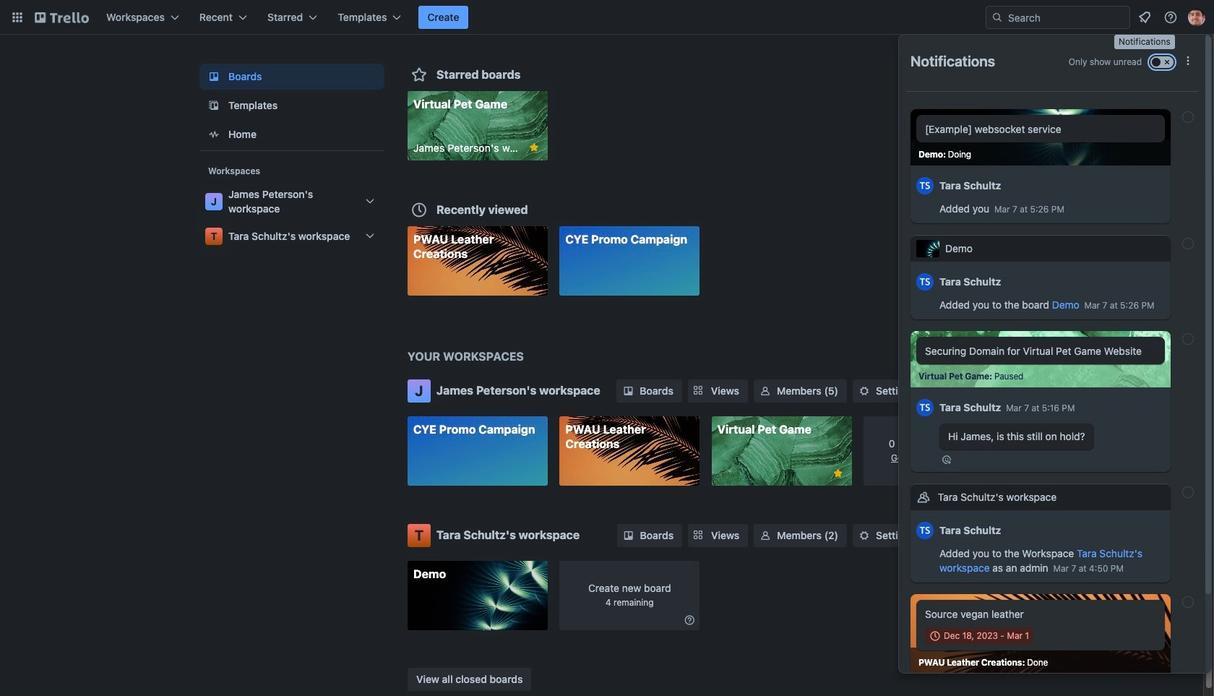 Task type: vqa. For each thing, say whether or not it's contained in the screenshot.
Tara Schultz (taraschultz7) image to the bottom
yes



Task type: describe. For each thing, give the bounding box(es) containing it.
primary element
[[0, 0, 1214, 35]]

back to home image
[[35, 6, 89, 29]]

Search field
[[986, 6, 1130, 29]]

tara schultz (taraschultz7) image
[[917, 175, 934, 197]]

template board image
[[205, 97, 223, 114]]

open information menu image
[[1164, 10, 1178, 25]]

0 notifications image
[[1136, 9, 1154, 26]]

2 tara schultz (taraschultz7) image from the top
[[917, 397, 934, 419]]



Task type: locate. For each thing, give the bounding box(es) containing it.
1 vertical spatial tara schultz (taraschultz7) image
[[917, 397, 934, 419]]

sm image
[[857, 384, 872, 398], [621, 528, 636, 542], [857, 528, 872, 542], [683, 613, 697, 627]]

0 vertical spatial tara schultz (taraschultz7) image
[[917, 271, 934, 293]]

3 tara schultz (taraschultz7) image from the top
[[917, 520, 934, 541]]

tara schultz (taraschultz7) image
[[917, 271, 934, 293], [917, 397, 934, 419], [917, 520, 934, 541]]

1 tara schultz (taraschultz7) image from the top
[[917, 271, 934, 293]]

james peterson (jamespeterson93) image
[[1188, 9, 1206, 26]]

search image
[[992, 12, 1003, 23]]

home image
[[205, 126, 223, 143]]

tooltip
[[1115, 35, 1175, 49]]

2 vertical spatial tara schultz (taraschultz7) image
[[917, 520, 934, 541]]

click to unstar this board. it will be removed from your starred list. image
[[528, 141, 541, 154]]

sm image
[[621, 384, 636, 398], [758, 384, 773, 398], [758, 528, 773, 542]]

board image
[[205, 68, 223, 85]]



